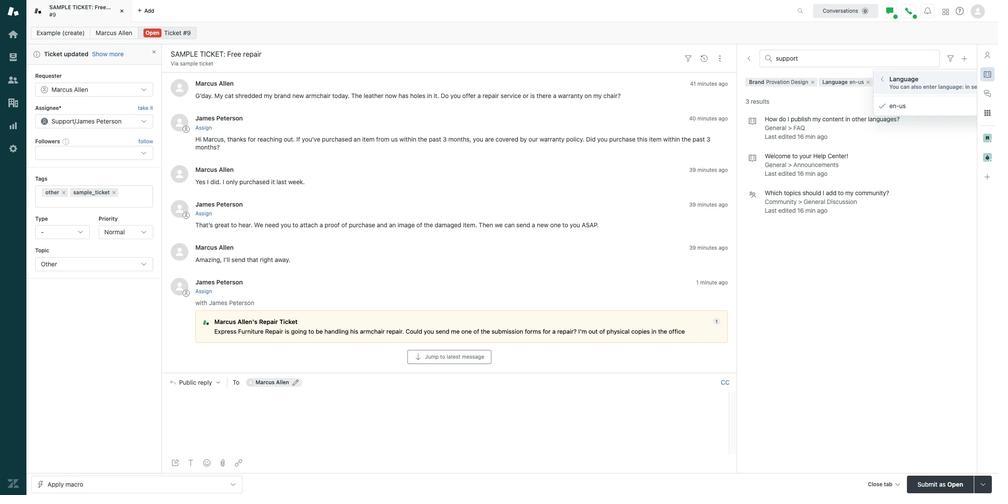 Task type: locate. For each thing, give the bounding box(es) containing it.
button displays agent's chat status as online. image
[[887, 7, 894, 14]]

remove image for sample_ticket
[[112, 190, 117, 195]]

1 vertical spatial en-
[[890, 102, 900, 110]]

send right i'll
[[232, 256, 245, 264]]

3 left results
[[746, 98, 750, 105]]

add right close "icon"
[[144, 7, 154, 14]]

support / james peterson
[[52, 118, 122, 125]]

40 minutes ago text field
[[690, 116, 728, 122]]

views image
[[7, 52, 19, 63]]

marcus up 'g'day.' at the top of page
[[196, 80, 217, 87]]

assign up that's
[[196, 210, 212, 217]]

0 vertical spatial us
[[859, 79, 865, 86]]

marcus allen inside requester element
[[52, 86, 88, 93]]

2 vertical spatial ticket
[[280, 319, 298, 326]]

to left 'hear.'
[[231, 222, 237, 229]]

0 horizontal spatial repair
[[108, 4, 123, 11]]

1 vertical spatial purchase
[[349, 222, 375, 229]]

39 minutes ago text field
[[690, 245, 728, 251]]

us up the languages?‬
[[900, 102, 907, 110]]

marcus allen link up amazing,
[[196, 244, 234, 251]]

0 horizontal spatial for
[[248, 136, 256, 143]]

to
[[793, 153, 798, 160], [839, 190, 844, 197], [231, 222, 237, 229], [293, 222, 299, 229], [563, 222, 569, 229], [309, 329, 314, 336], [441, 354, 446, 361]]

or
[[523, 92, 529, 100]]

0 vertical spatial min
[[806, 133, 816, 141]]

1 vertical spatial last
[[765, 170, 777, 178]]

to inside marcus allen's repair ticket express furniture repair is going to be handling his armchair repair. could you send me one of the submission forms for a repair? i'm out of physical copies in the office
[[309, 329, 314, 336]]

armchair right his
[[360, 329, 385, 336]]

it right take
[[150, 105, 153, 111]]

0 vertical spatial ‭general‬
[[765, 124, 787, 132]]

out.
[[284, 136, 295, 143]]

2 16 from the top
[[798, 170, 804, 178]]

only
[[226, 178, 238, 186]]

marcus inside requester element
[[52, 86, 72, 93]]

from
[[376, 136, 390, 143]]

2 remove image from the left
[[112, 190, 117, 195]]

marcus allen link for g'day.
[[196, 80, 234, 87]]

marcus up express
[[214, 319, 236, 326]]

is inside marcus allen's repair ticket express furniture repair is going to be handling his armchair repair. could you send me one of the submission forms for a repair? i'm out of physical copies in the office
[[285, 329, 290, 336]]

handling
[[325, 329, 349, 336]]

ticket up "via"
[[164, 29, 182, 37]]

close tab
[[869, 482, 893, 488]]

2 vertical spatial >
[[799, 198, 803, 206]]

marcus.allen@example.com image
[[247, 380, 254, 387]]

and
[[377, 222, 388, 229]]

ticket inside ticket updated show more
[[44, 50, 62, 58]]

edited inside ‭welcome to your help center!‬ ‭general‬ > ‭announcements‬ last edited 16 min ago
[[779, 170, 796, 178]]

ago for 1 minute ago text field
[[719, 280, 728, 286]]

‭announcements‬
[[794, 161, 839, 169]]

reporting image
[[7, 120, 19, 132]]

0 horizontal spatial open
[[146, 30, 159, 36]]

1 horizontal spatial purchase
[[610, 136, 636, 143]]

going
[[291, 329, 307, 336]]

0 vertical spatial purchased
[[322, 136, 352, 143]]

zendesk support image
[[7, 6, 19, 17]]

‭general‬ down ‭welcome
[[765, 161, 787, 169]]

marcus allen up the more
[[96, 29, 132, 37]]

remove image for us
[[866, 80, 872, 85]]

1 vertical spatial assign
[[196, 210, 212, 217]]

past left months,
[[429, 136, 442, 143]]

1 assign from the top
[[196, 125, 212, 131]]

other
[[852, 116, 867, 123], [45, 189, 59, 196]]

show more button
[[92, 50, 124, 58]]

type
[[35, 216, 48, 222]]

language up you
[[890, 75, 919, 83]]

james peterson link up great
[[196, 201, 243, 208]]

1 vertical spatial open
[[948, 481, 964, 489]]

0 vertical spatial 1
[[697, 280, 699, 286]]

1 vertical spatial #9
[[183, 29, 191, 37]]

39 minutes ago text field
[[690, 167, 728, 173], [690, 202, 728, 208]]

that's
[[196, 222, 213, 229]]

2 vertical spatial 16
[[798, 207, 804, 215]]

purchased
[[322, 136, 352, 143], [240, 178, 270, 186]]

edited for topics
[[779, 207, 796, 215]]

1 horizontal spatial remove image
[[866, 80, 872, 85]]

cc
[[721, 379, 730, 387]]

language menu item
[[874, 71, 999, 94]]

1 vertical spatial armchair
[[360, 329, 385, 336]]

39 minutes ago text field for yes i did. i only purchased it last week.
[[690, 167, 728, 173]]

marcus
[[96, 29, 117, 37], [196, 80, 217, 87], [52, 86, 72, 93], [196, 166, 217, 173], [196, 244, 217, 251], [214, 319, 236, 326], [256, 380, 275, 386]]

purchase inside hi marcus, thanks for reaching out. if you've purchased an item from us within the past 3 months, you are covered by our warranty policy. did you purchase this item within the past 3 months?
[[610, 136, 636, 143]]

you left asap.
[[570, 222, 581, 229]]

an inside hi marcus, thanks for reaching out. if you've purchased an item from us within the past 3 months, you are covered by our warranty policy. did you purchase this item within the past 3 months?
[[354, 136, 361, 143]]

assign for hi
[[196, 125, 212, 131]]

0 horizontal spatial remove image
[[61, 190, 66, 195]]

open
[[146, 30, 159, 36], [948, 481, 964, 489]]

/
[[74, 118, 76, 125]]

3 james peterson link from the top
[[196, 279, 243, 286]]

0 vertical spatial it
[[150, 105, 153, 111]]

min inside ‭how do i publish my content in other languages?‬ ‭general‬ > ‭faq‬ last edited 16 min ago
[[806, 133, 816, 141]]

edited inside ‭which topics should i add to my community?‬ community > general discussion last edited 16 min ago
[[779, 207, 796, 215]]

for inside marcus allen's repair ticket express furniture repair is going to be handling his armchair repair. could you send me one of the submission forms for a repair? i'm out of physical copies in the office
[[543, 329, 551, 336]]

language inside the language you can also enter language: in search
[[890, 75, 919, 83]]

one inside marcus allen's repair ticket express furniture repair is going to be handling his armchair repair. could you send me one of the submission forms for a repair? i'm out of physical copies in the office
[[462, 329, 472, 336]]

clear
[[877, 78, 892, 85]]

main element
[[0, 0, 26, 496]]

assign button up hi
[[196, 124, 212, 132]]

community
[[765, 198, 797, 206]]

right
[[260, 256, 273, 264]]

ago inside ‭how do i publish my content in other languages?‬ ‭general‬ > ‭faq‬ last edited 16 min ago
[[818, 133, 828, 141]]

3 minutes from the top
[[698, 167, 718, 173]]

2 39 from the top
[[690, 202, 696, 208]]

1 horizontal spatial en-
[[890, 102, 900, 110]]

1 down 1 minute ago text field
[[716, 319, 718, 325]]

2 horizontal spatial ticket
[[280, 319, 298, 326]]

0 vertical spatial an
[[354, 136, 361, 143]]

3
[[746, 98, 750, 105], [443, 136, 447, 143], [707, 136, 711, 143]]

language you can also enter language: in search
[[890, 75, 990, 90]]

0 vertical spatial 16
[[798, 133, 804, 141]]

1 vertical spatial warranty
[[540, 136, 565, 143]]

you
[[890, 84, 900, 90]]

express
[[214, 329, 237, 336]]

repair left service
[[483, 92, 499, 100]]

apply macro
[[48, 481, 83, 489]]

sample
[[180, 60, 198, 67]]

‭general‬
[[765, 124, 787, 132], [765, 161, 787, 169]]

0 vertical spatial add
[[144, 7, 154, 14]]

james for 39 minutes ago
[[196, 201, 215, 208]]

1 horizontal spatial item
[[650, 136, 662, 143]]

0 horizontal spatial item
[[362, 136, 375, 143]]

‭general‬ down ‭how
[[765, 124, 787, 132]]

1 horizontal spatial ticket
[[164, 29, 182, 37]]

0 horizontal spatial purchased
[[240, 178, 270, 186]]

marcus allen up did.
[[196, 166, 234, 173]]

allen up only
[[219, 166, 234, 173]]

i inside ‭which topics should i add to my community?‬ community > general discussion last edited 16 min ago
[[823, 190, 825, 197]]

3 down 40 minutes ago at top
[[707, 136, 711, 143]]

ticket inside secondary element
[[164, 29, 182, 37]]

a left "proof"
[[320, 222, 323, 229]]

2 last from the top
[[765, 170, 777, 178]]

remove image right "sample_ticket"
[[112, 190, 117, 195]]

ago inside ‭welcome to your help center!‬ ‭general‬ > ‭announcements‬ last edited 16 min ago
[[818, 170, 828, 178]]

2 minutes from the top
[[698, 116, 718, 122]]

repair.
[[387, 329, 404, 336]]

james right support
[[76, 118, 95, 125]]

to
[[233, 379, 240, 387]]

followers
[[35, 138, 60, 145]]

0 vertical spatial can
[[901, 84, 910, 90]]

3 assign from the top
[[196, 289, 212, 295]]

organizations image
[[7, 97, 19, 109]]

16 inside ‭how do i publish my content in other languages?‬ ‭general‬ > ‭faq‬ last edited 16 min ago
[[798, 133, 804, 141]]

james peterson assign up the with james peterson
[[196, 279, 243, 295]]

2 james peterson assign from the top
[[196, 201, 243, 217]]

avatar image
[[171, 79, 188, 97], [171, 114, 188, 132], [171, 165, 188, 183], [171, 200, 188, 218], [171, 244, 188, 261], [171, 278, 188, 296]]

1 horizontal spatial it
[[271, 178, 275, 186]]

could
[[406, 329, 423, 336]]

there
[[537, 92, 552, 100]]

3 avatar image from the top
[[171, 165, 188, 183]]

to inside ‭welcome to your help center!‬ ‭general‬ > ‭announcements‬ last edited 16 min ago
[[793, 153, 798, 160]]

add inside dropdown button
[[144, 7, 154, 14]]

allen inside secondary element
[[118, 29, 132, 37]]

0 vertical spatial #9
[[49, 11, 56, 18]]

2 ‭general‬ from the top
[[765, 161, 787, 169]]

0 horizontal spatial one
[[462, 329, 472, 336]]

39 for attach
[[690, 202, 696, 208]]

1 vertical spatial it
[[271, 178, 275, 186]]

format text image
[[188, 460, 195, 467]]

41 minutes ago text field
[[691, 81, 728, 87]]

1 39 minutes ago from the top
[[690, 167, 728, 173]]

1 for 1
[[716, 319, 718, 325]]

new right we
[[537, 222, 549, 229]]

warranty
[[558, 92, 583, 100], [540, 136, 565, 143]]

assign for that's
[[196, 210, 212, 217]]

#9 down sample
[[49, 11, 56, 18]]

marcus allen link for amazing,
[[196, 244, 234, 251]]

0 vertical spatial purchase
[[610, 136, 636, 143]]

in
[[966, 84, 971, 90], [427, 92, 432, 100], [846, 116, 851, 123], [652, 329, 657, 336]]

assign button up that's
[[196, 210, 212, 218]]

you've
[[302, 136, 321, 143]]

1 vertical spatial is
[[285, 329, 290, 336]]

1
[[697, 280, 699, 286], [716, 319, 718, 325]]

1 vertical spatial can
[[505, 222, 515, 229]]

search
[[972, 84, 990, 90]]

1 james peterson assign from the top
[[196, 115, 243, 131]]

shredded
[[235, 92, 262, 100]]

us right from
[[391, 136, 398, 143]]

0 horizontal spatial us
[[391, 136, 398, 143]]

assignee*
[[35, 105, 61, 111]]

within right 'this'
[[664, 136, 681, 143]]

hear.
[[239, 222, 253, 229]]

16 down ‭announcements‬
[[798, 170, 804, 178]]

marcus allen link inside secondary element
[[90, 27, 138, 39]]

39
[[690, 167, 696, 173], [690, 202, 696, 208], [690, 245, 696, 251]]

39 for week.
[[690, 167, 696, 173]]

1 avatar image from the top
[[171, 79, 188, 97]]

amazing, i'll send that right away.
[[196, 256, 291, 264]]

public
[[179, 380, 197, 387]]

None field
[[776, 55, 935, 63]]

2 assign from the top
[[196, 210, 212, 217]]

physical
[[607, 329, 630, 336]]

3 39 from the top
[[690, 245, 696, 251]]

filter image
[[685, 55, 692, 62], [948, 55, 955, 62]]

submission
[[492, 329, 524, 336]]

ticket actions image
[[717, 55, 724, 62]]

4 minutes from the top
[[698, 202, 718, 208]]

tabs tab list
[[26, 0, 789, 22]]

followers element
[[35, 146, 153, 160]]

3 last from the top
[[765, 207, 777, 215]]

2 assign button from the top
[[196, 210, 212, 218]]

tab
[[26, 0, 132, 22]]

one right me
[[462, 329, 472, 336]]

1 assign button from the top
[[196, 124, 212, 132]]

menu
[[874, 69, 999, 116]]

min inside ‭which topics should i add to my community?‬ community > general discussion last edited 16 min ago
[[806, 207, 816, 215]]

chair?
[[604, 92, 621, 100]]

2 min from the top
[[806, 170, 816, 178]]

the
[[351, 92, 362, 100]]

i right the should
[[823, 190, 825, 197]]

0 vertical spatial one
[[551, 222, 561, 229]]

‭general‬ inside ‭how do i publish my content in other languages?‬ ‭general‬ > ‭faq‬ last edited 16 min ago
[[765, 124, 787, 132]]

assign up with
[[196, 289, 212, 295]]

james peterson assign up great
[[196, 201, 243, 217]]

0 horizontal spatial is
[[285, 329, 290, 336]]

#9 up sample at the left of the page
[[183, 29, 191, 37]]

1 horizontal spatial one
[[551, 222, 561, 229]]

free
[[95, 4, 106, 11]]

bookmarks image
[[984, 134, 993, 143]]

1 horizontal spatial armchair
[[360, 329, 385, 336]]

remove image left clear
[[866, 80, 872, 85]]

0 horizontal spatial send
[[232, 256, 245, 264]]

repair inside conversationlabel log
[[483, 92, 499, 100]]

item right 'this'
[[650, 136, 662, 143]]

proof
[[325, 222, 340, 229]]

0 vertical spatial last
[[765, 133, 777, 141]]

1 vertical spatial add
[[827, 190, 837, 197]]

16 down ‭faq‬
[[798, 133, 804, 141]]

his
[[351, 329, 359, 336]]

attach
[[300, 222, 318, 229]]

- button
[[35, 226, 90, 240]]

can right we
[[505, 222, 515, 229]]

james peterson assign for marcus,
[[196, 115, 243, 131]]

0 vertical spatial assign
[[196, 125, 212, 131]]

purchased right you've
[[322, 136, 352, 143]]

to left be
[[309, 329, 314, 336]]

events image
[[701, 55, 708, 62]]

language for language en-us
[[823, 79, 848, 86]]

example (create)
[[37, 29, 85, 37]]

send left me
[[436, 329, 450, 336]]

remove image left "sample_ticket"
[[61, 190, 66, 195]]

james peterson link up the with james peterson
[[196, 279, 243, 286]]

min
[[806, 133, 816, 141], [806, 170, 816, 178], [806, 207, 816, 215]]

min down ‭announcements‬
[[806, 170, 816, 178]]

‭how do i publish my content in other languages?‬ ‭general‬ > ‭faq‬ last edited 16 min ago
[[765, 116, 900, 141]]

reply
[[198, 380, 212, 387]]

filter image left 'create or request article' icon on the top right of page
[[948, 55, 955, 62]]

0 horizontal spatial armchair
[[306, 92, 331, 100]]

for inside hi marcus, thanks for reaching out. if you've purchased an item from us within the past 3 months, you are covered by our warranty policy. did you purchase this item within the past 3 months?
[[248, 136, 256, 143]]

repair?
[[558, 329, 577, 336]]

1 james peterson link from the top
[[196, 115, 243, 122]]

0 vertical spatial assign button
[[196, 124, 212, 132]]

alert
[[26, 44, 162, 65]]

2 vertical spatial assign
[[196, 289, 212, 295]]

last inside ‭how do i publish my content in other languages?‬ ‭general‬ > ‭faq‬ last edited 16 min ago
[[765, 133, 777, 141]]

0 horizontal spatial language
[[823, 79, 848, 86]]

2 39 minutes ago from the top
[[690, 202, 728, 208]]

send right we
[[517, 222, 531, 229]]

purchase left and
[[349, 222, 375, 229]]

1 horizontal spatial repair
[[483, 92, 499, 100]]

new
[[293, 92, 304, 100], [537, 222, 549, 229]]

office
[[669, 329, 685, 336]]

16 for i
[[798, 133, 804, 141]]

marcus inside marcus allen's repair ticket express furniture repair is going to be handling his armchair repair. could you send me one of the submission forms for a repair? i'm out of physical copies in the office
[[214, 319, 236, 326]]

james peterson assign
[[196, 115, 243, 131], [196, 201, 243, 217], [196, 279, 243, 295]]

1 vertical spatial 1
[[716, 319, 718, 325]]

within right from
[[400, 136, 417, 143]]

1 vertical spatial 39 minutes ago text field
[[690, 202, 728, 208]]

peterson inside assignee* "element"
[[96, 118, 122, 125]]

us left clear
[[859, 79, 865, 86]]

3 edited from the top
[[779, 207, 796, 215]]

displays possible ticket submission types image
[[980, 482, 987, 489]]

16 inside ‭welcome to your help center!‬ ‭general‬ > ‭announcements‬ last edited 16 min ago
[[798, 170, 804, 178]]

you right do
[[451, 92, 461, 100]]

repair
[[108, 4, 123, 11], [483, 92, 499, 100]]

marcus up show more 'button'
[[96, 29, 117, 37]]

for
[[248, 136, 256, 143], [543, 329, 551, 336]]

last down community
[[765, 207, 777, 215]]

for right thanks
[[248, 136, 256, 143]]

1 horizontal spatial other
[[852, 116, 867, 123]]

41 minutes ago
[[691, 81, 728, 87]]

1 vertical spatial james peterson assign
[[196, 201, 243, 217]]

last inside ‭which topics should i add to my community?‬ community > general discussion last edited 16 min ago
[[765, 207, 777, 215]]

a right we
[[532, 222, 536, 229]]

my up discussion at the right top
[[846, 190, 854, 197]]

2 vertical spatial send
[[436, 329, 450, 336]]

remove image
[[811, 80, 816, 85], [866, 80, 872, 85]]

add up discussion at the right top
[[827, 190, 837, 197]]

take it button
[[138, 104, 153, 113]]

allen inside requester element
[[74, 86, 88, 93]]

2 avatar image from the top
[[171, 114, 188, 132]]

1 left minute
[[697, 280, 699, 286]]

> inside ‭which topics should i add to my community?‬ community > general discussion last edited 16 min ago
[[799, 198, 803, 206]]

1 min from the top
[[806, 133, 816, 141]]

last down ‭how
[[765, 133, 777, 141]]

min down general
[[806, 207, 816, 215]]

other inside ‭how do i publish my content in other languages?‬ ‭general‬ > ‭faq‬ last edited 16 min ago
[[852, 116, 867, 123]]

james up with
[[196, 279, 215, 286]]

1 16 from the top
[[798, 133, 804, 141]]

16
[[798, 133, 804, 141], [798, 170, 804, 178], [798, 207, 804, 215]]

1 39 minutes ago text field from the top
[[690, 167, 728, 173]]

1 for 1 minute ago
[[697, 280, 699, 286]]

example
[[37, 29, 61, 37]]

0 vertical spatial armchair
[[306, 92, 331, 100]]

image
[[398, 222, 415, 229]]

2 39 minutes ago text field from the top
[[690, 202, 728, 208]]

you right the could
[[424, 329, 434, 336]]

0 horizontal spatial #9
[[49, 11, 56, 18]]

3 min from the top
[[806, 207, 816, 215]]

can inside conversationlabel log
[[505, 222, 515, 229]]

today.
[[333, 92, 350, 100]]

1 minute ago text field
[[697, 280, 728, 286]]

the
[[418, 136, 427, 143], [682, 136, 691, 143], [424, 222, 433, 229], [481, 329, 490, 336], [659, 329, 668, 336]]

assign button for that's
[[196, 210, 212, 218]]

yes
[[196, 178, 206, 186]]

you left the are
[[473, 136, 484, 143]]

insert emojis image
[[203, 460, 211, 467]]

1 horizontal spatial purchased
[[322, 136, 352, 143]]

1 39 from the top
[[690, 167, 696, 173]]

did.
[[211, 178, 221, 186]]

0 vertical spatial ticket
[[164, 29, 182, 37]]

marcus up yes
[[196, 166, 217, 173]]

marcus allen link up my
[[196, 80, 234, 87]]

repair inside sample ticket: free repair #9
[[108, 4, 123, 11]]

#9 inside sample ticket: free repair #9
[[49, 11, 56, 18]]

edited for do
[[779, 133, 796, 141]]

last inside ‭welcome to your help center!‬ ‭general‬ > ‭announcements‬ last edited 16 min ago
[[765, 170, 777, 178]]

to right jump
[[441, 354, 446, 361]]

1 remove image from the left
[[61, 190, 66, 195]]

5 minutes from the top
[[698, 245, 718, 251]]

offer
[[463, 92, 476, 100]]

0 vertical spatial 39
[[690, 167, 696, 173]]

1 vertical spatial 39 minutes ago
[[690, 202, 728, 208]]

1 edited from the top
[[779, 133, 796, 141]]

in inside ‭how do i publish my content in other languages?‬ ‭general‬ > ‭faq‬ last edited 16 min ago
[[846, 116, 851, 123]]

james up hi
[[196, 115, 215, 122]]

1 vertical spatial james peterson link
[[196, 201, 243, 208]]

james up that's
[[196, 201, 215, 208]]

> down topics at right top
[[799, 198, 803, 206]]

0 vertical spatial for
[[248, 136, 256, 143]]

create or request article image
[[962, 55, 969, 62]]

1 vertical spatial new
[[537, 222, 549, 229]]

remove image for design
[[811, 80, 816, 85]]

james peterson assign up the marcus,
[[196, 115, 243, 131]]

0 horizontal spatial past
[[429, 136, 442, 143]]

warranty left on
[[558, 92, 583, 100]]

> left ‭faq‬
[[789, 124, 792, 132]]

16 inside ‭which topics should i add to my community?‬ community > general discussion last edited 16 min ago
[[798, 207, 804, 215]]

my right publish
[[813, 116, 821, 123]]

1 vertical spatial 16
[[798, 170, 804, 178]]

1 vertical spatial send
[[232, 256, 245, 264]]

remove image
[[61, 190, 66, 195], [112, 190, 117, 195]]

0 vertical spatial 39 minutes ago text field
[[690, 167, 728, 173]]

1 horizontal spatial send
[[436, 329, 450, 336]]

peterson for 40
[[216, 115, 243, 122]]

2 james peterson link from the top
[[196, 201, 243, 208]]

1 vertical spatial us
[[900, 102, 907, 110]]

open up close ticket collision notification image
[[146, 30, 159, 36]]

peterson up great
[[216, 201, 243, 208]]

1 remove image from the left
[[811, 80, 816, 85]]

0 vertical spatial repair
[[108, 4, 123, 11]]

1 vertical spatial 39
[[690, 202, 696, 208]]

it
[[150, 105, 153, 111], [271, 178, 275, 186]]

an right and
[[389, 222, 396, 229]]

add
[[144, 7, 154, 14], [827, 190, 837, 197]]

1 horizontal spatial new
[[537, 222, 549, 229]]

knowledge image
[[985, 71, 992, 78]]

0 horizontal spatial remove image
[[811, 80, 816, 85]]

3 39 minutes ago from the top
[[690, 245, 728, 251]]

send
[[517, 222, 531, 229], [232, 256, 245, 264], [436, 329, 450, 336]]

the left months,
[[418, 136, 427, 143]]

open inside secondary element
[[146, 30, 159, 36]]

> inside ‭how do i publish my content in other languages?‬ ‭general‬ > ‭faq‬ last edited 16 min ago
[[789, 124, 792, 132]]

1 horizontal spatial 1
[[716, 319, 718, 325]]

ticket up the going
[[280, 319, 298, 326]]

repair up "furniture" at left bottom
[[259, 319, 278, 326]]

#9 inside secondary element
[[183, 29, 191, 37]]

info on adding followers image
[[63, 138, 70, 145]]

an left from
[[354, 136, 361, 143]]

2 vertical spatial 39 minutes ago
[[690, 245, 728, 251]]

to up discussion at the right top
[[839, 190, 844, 197]]

enter
[[924, 84, 938, 90]]

minutes for hi marcus, thanks for reaching out. if you've purchased an item from us within the past 3 months, you are covered by our warranty policy. did you purchase this item within the past 3 months?
[[698, 116, 718, 122]]

1 vertical spatial repair
[[483, 92, 499, 100]]

2 vertical spatial us
[[391, 136, 398, 143]]

is left the going
[[285, 329, 290, 336]]

1 horizontal spatial is
[[531, 92, 535, 100]]

new right brand
[[293, 92, 304, 100]]

1 vertical spatial for
[[543, 329, 551, 336]]

2 vertical spatial last
[[765, 207, 777, 215]]

last for ‭how do i publish my content in other languages?‬ ‭general‬ > ‭faq‬ last edited 16 min ago
[[765, 133, 777, 141]]

i inside ‭how do i publish my content in other languages?‬ ‭general‬ > ‭faq‬ last edited 16 min ago
[[788, 116, 790, 123]]

2 edited from the top
[[779, 170, 796, 178]]

2 remove image from the left
[[866, 80, 872, 85]]

3 16 from the top
[[798, 207, 804, 215]]

1 horizontal spatial for
[[543, 329, 551, 336]]

james peterson link up the marcus,
[[196, 115, 243, 122]]

0 vertical spatial is
[[531, 92, 535, 100]]

0 horizontal spatial purchase
[[349, 222, 375, 229]]

0 vertical spatial send
[[517, 222, 531, 229]]

1 vertical spatial ‭general‬
[[765, 161, 787, 169]]

minutes for yes i did. i only purchased it last week.
[[698, 167, 718, 173]]

edited inside ‭how do i publish my content in other languages?‬ ‭general‬ > ‭faq‬ last edited 16 min ago
[[779, 133, 796, 141]]

purchased inside hi marcus, thanks for reaching out. if you've purchased an item from us within the past 3 months, you are covered by our warranty policy. did you purchase this item within the past 3 months?
[[322, 136, 352, 143]]

it left last
[[271, 178, 275, 186]]

1 last from the top
[[765, 133, 777, 141]]

0 vertical spatial other
[[852, 116, 867, 123]]

ticket down example
[[44, 50, 62, 58]]

1 ‭general‬ from the top
[[765, 124, 787, 132]]



Task type: vqa. For each thing, say whether or not it's contained in the screenshot.
first to the top
no



Task type: describe. For each thing, give the bounding box(es) containing it.
months?
[[196, 143, 220, 151]]

our
[[529, 136, 538, 143]]

1 horizontal spatial 3
[[707, 136, 711, 143]]

are
[[485, 136, 494, 143]]

leather
[[364, 92, 384, 100]]

ago for 41 minutes ago text field
[[719, 81, 728, 87]]

normal
[[104, 229, 125, 236]]

marcus allen up my
[[196, 80, 234, 87]]

marcus allen inside secondary element
[[96, 29, 132, 37]]

allen up i'll
[[219, 244, 234, 251]]

marcus right marcus.allen@example.com image
[[256, 380, 275, 386]]

marcus inside secondary element
[[96, 29, 117, 37]]

us inside menu item
[[900, 102, 907, 110]]

‭welcome to your help center!‬ ‭general‬ > ‭announcements‬ last edited 16 min ago
[[765, 153, 849, 178]]

2 past from the left
[[693, 136, 705, 143]]

ticket for ticket updated show more
[[44, 50, 62, 58]]

the left "damaged"
[[424, 222, 433, 229]]

i right did.
[[223, 178, 224, 186]]

it inside conversationlabel log
[[271, 178, 275, 186]]

marcus allen up amazing,
[[196, 244, 234, 251]]

james peterson assign for great
[[196, 201, 243, 217]]

‭general‬ inside ‭welcome to your help center!‬ ‭general‬ > ‭announcements‬ last edited 16 min ago
[[765, 161, 787, 169]]

zendesk products image
[[943, 9, 949, 15]]

add inside ‭which topics should i add to my community?‬ community > general discussion last edited 16 min ago
[[827, 190, 837, 197]]

submit
[[918, 481, 938, 489]]

of right out
[[600, 329, 606, 336]]

remove image for other
[[61, 190, 66, 195]]

‭faq‬
[[794, 124, 806, 132]]

should
[[803, 190, 822, 197]]

i'll
[[224, 256, 230, 264]]

hide composer image
[[446, 370, 453, 377]]

draft mode image
[[172, 460, 179, 467]]

minutes for amazing, i'll send that right away.
[[698, 245, 718, 251]]

brand
[[274, 92, 291, 100]]

1 minutes from the top
[[698, 81, 718, 87]]

i right yes
[[207, 178, 209, 186]]

public reply
[[179, 380, 212, 387]]

peterson for 1
[[216, 279, 243, 286]]

3 james peterson assign from the top
[[196, 279, 243, 295]]

with
[[196, 300, 207, 307]]

james inside assignee* "element"
[[76, 118, 95, 125]]

sample ticket: free repair #9
[[49, 4, 123, 18]]

general
[[804, 198, 826, 206]]

macro
[[65, 481, 83, 489]]

message
[[462, 354, 485, 361]]

brand
[[750, 79, 765, 86]]

0 horizontal spatial 3
[[443, 136, 447, 143]]

apps image
[[985, 110, 992, 117]]

close ticket collision notification image
[[151, 49, 157, 54]]

marcus allen right marcus.allen@example.com image
[[256, 380, 289, 386]]

ticket #9
[[164, 29, 191, 37]]

g'day. my cat shredded my brand new armchair today. the leather now has holes in it. do you offer a repair service or is there a warranty on my chair?
[[196, 92, 621, 100]]

to left asap.
[[563, 222, 569, 229]]

marcus allen link for yes
[[196, 166, 234, 173]]

in inside marcus allen's repair ticket express furniture repair is going to be handling his armchair repair. could you send me one of the submission forms for a repair? i'm out of physical copies in the office
[[652, 329, 657, 336]]

ticket inside marcus allen's repair ticket express furniture repair is going to be handling his armchair repair. could you send me one of the submission forms for a repair? i'm out of physical copies in the office
[[280, 319, 298, 326]]

2 item from the left
[[650, 136, 662, 143]]

notifications image
[[925, 7, 932, 14]]

get started image
[[7, 29, 19, 40]]

publish
[[791, 116, 812, 123]]

has
[[399, 92, 409, 100]]

warranty inside hi marcus, thanks for reaching out. if you've purchased an item from us within the past 3 months, you are covered by our warranty policy. did you purchase this item within the past 3 months?
[[540, 136, 565, 143]]

1 vertical spatial repair
[[265, 329, 283, 336]]

via sample ticket
[[171, 60, 213, 67]]

ago for 39 minutes ago text box at right
[[719, 245, 728, 251]]

ago inside ‭which topics should i add to my community?‬ community > general discussion last edited 16 min ago
[[818, 207, 828, 215]]

latest
[[447, 354, 461, 361]]

damaged
[[435, 222, 462, 229]]

assign button for hi
[[196, 124, 212, 132]]

do
[[441, 92, 449, 100]]

clear filters
[[877, 78, 910, 85]]

of right image
[[417, 222, 423, 229]]

months,
[[449, 136, 472, 143]]

en- inside menu item
[[890, 102, 900, 110]]

apply
[[48, 481, 64, 489]]

topic element
[[35, 257, 153, 272]]

in inside the language you can also enter language: in search
[[966, 84, 971, 90]]

‭which
[[765, 190, 783, 197]]

you right need
[[281, 222, 291, 229]]

armchair inside marcus allen's repair ticket express furniture repair is going to be handling his armchair repair. could you send me one of the submission forms for a repair? i'm out of physical copies in the office
[[360, 329, 385, 336]]

4 avatar image from the top
[[171, 200, 188, 218]]

item.
[[463, 222, 477, 229]]

add link (cmd k) image
[[235, 460, 242, 467]]

ago for 39 minutes ago text field corresponding to that's great to hear. we need you to attach a proof of purchase and an image of the damaged item. then we can send a new one to you asap.
[[719, 202, 728, 208]]

the down 40
[[682, 136, 691, 143]]

marcus,
[[203, 136, 226, 143]]

6 avatar image from the top
[[171, 278, 188, 296]]

conversationlabel log
[[162, 72, 737, 373]]

marcus allen's repair ticket express furniture repair is going to be handling his armchair repair. could you send me one of the submission forms for a repair? i'm out of physical copies in the office
[[214, 319, 685, 336]]

via
[[171, 60, 179, 67]]

example (create) button
[[31, 27, 90, 39]]

a right the offer
[[478, 92, 481, 100]]

conversations
[[823, 7, 859, 14]]

it inside take it button
[[150, 105, 153, 111]]

to left attach at the top left
[[293, 222, 299, 229]]

0 vertical spatial warranty
[[558, 92, 583, 100]]

copies
[[632, 329, 650, 336]]

language en-us
[[823, 79, 865, 86]]

assignee* element
[[35, 115, 153, 129]]

hi marcus, thanks for reaching out. if you've purchased an item from us within the past 3 months, you are covered by our warranty policy. did you purchase this item within the past 3 months?
[[196, 136, 713, 151]]

allen up the cat
[[219, 80, 234, 87]]

edit user image
[[293, 380, 299, 386]]

peterson up allen's on the bottom left of page
[[229, 300, 255, 307]]

a right there
[[553, 92, 557, 100]]

marcus up amazing,
[[196, 244, 217, 251]]

we
[[254, 222, 263, 229]]

a inside marcus allen's repair ticket express furniture repair is going to be handling his armchair repair. could you send me one of the submission forms for a repair? i'm out of physical copies in the office
[[553, 329, 556, 336]]

1 vertical spatial an
[[389, 222, 396, 229]]

you right did
[[598, 136, 608, 143]]

alert containing ticket updated
[[26, 44, 162, 65]]

requester element
[[35, 83, 153, 97]]

more
[[109, 50, 124, 58]]

week.
[[288, 178, 305, 186]]

ago for 40 minutes ago text box
[[719, 116, 728, 122]]

jump to latest message button
[[408, 351, 492, 365]]

allen left edit user image
[[276, 380, 289, 386]]

take
[[138, 105, 149, 111]]

customers image
[[7, 74, 19, 86]]

‭which topics should i add to my community?‬ community > general discussion last edited 16 min ago
[[765, 190, 890, 215]]

as
[[940, 481, 946, 489]]

0 vertical spatial new
[[293, 92, 304, 100]]

minutes for that's great to hear. we need you to attach a proof of purchase and an image of the damaged item. then we can send a new one to you asap.
[[698, 202, 718, 208]]

james for 1 minute ago
[[196, 279, 215, 286]]

this
[[638, 136, 648, 143]]

secondary element
[[26, 24, 999, 42]]

ticket
[[199, 60, 213, 67]]

1 horizontal spatial open
[[948, 481, 964, 489]]

tab containing sample ticket: free repair
[[26, 0, 132, 22]]

holes
[[410, 92, 426, 100]]

time tracking image
[[984, 153, 993, 162]]

priority
[[99, 216, 118, 222]]

5 avatar image from the top
[[171, 244, 188, 261]]

james right with
[[209, 300, 228, 307]]

0 horizontal spatial filter image
[[685, 55, 692, 62]]

peterson for 39
[[216, 201, 243, 208]]

min for publish
[[806, 133, 816, 141]]

3 assign button from the top
[[196, 288, 212, 296]]

need
[[265, 222, 279, 229]]

covered
[[496, 136, 519, 143]]

that's great to hear. we need you to attach a proof of purchase and an image of the damaged item. then we can send a new one to you asap.
[[196, 222, 599, 229]]

follow button
[[139, 138, 153, 146]]

of right "proof"
[[342, 222, 347, 229]]

ticket:
[[73, 4, 93, 11]]

(create)
[[62, 29, 85, 37]]

it.
[[434, 92, 439, 100]]

min inside ‭welcome to your help center!‬ ‭general‬ > ‭announcements‬ last edited 16 min ago
[[806, 170, 816, 178]]

send inside marcus allen's repair ticket express furniture repair is going to be handling his armchair repair. could you send me one of the submission forms for a repair? i'm out of physical copies in the office
[[436, 329, 450, 336]]

back image
[[746, 55, 753, 62]]

1 past from the left
[[429, 136, 442, 143]]

do
[[779, 116, 787, 123]]

hi
[[196, 136, 202, 143]]

0 horizontal spatial other
[[45, 189, 59, 196]]

by
[[520, 136, 527, 143]]

last for ‭which topics should i add to my community?‬ community > general discussion last edited 16 min ago
[[765, 207, 777, 215]]

with james peterson
[[196, 300, 255, 307]]

zendesk image
[[7, 479, 19, 490]]

last
[[277, 178, 287, 186]]

filters
[[894, 78, 910, 85]]

my left brand
[[264, 92, 273, 100]]

1 horizontal spatial filter image
[[948, 55, 955, 62]]

sample_ticket
[[73, 189, 110, 196]]

normal button
[[99, 226, 153, 240]]

can inside the language you can also enter language: in search
[[901, 84, 910, 90]]

2 within from the left
[[664, 136, 681, 143]]

allen's
[[238, 319, 258, 326]]

ticket updated show more
[[44, 50, 124, 58]]

get help image
[[957, 7, 964, 15]]

out
[[589, 329, 598, 336]]

james for 40 minutes ago
[[196, 115, 215, 122]]

-
[[41, 229, 44, 236]]

the left submission
[[481, 329, 490, 336]]

yes i did. i only purchased it last week.
[[196, 178, 305, 186]]

admin image
[[7, 143, 19, 155]]

en-us menu item
[[874, 98, 999, 114]]

ticket for ticket #9
[[164, 29, 182, 37]]

39 minutes ago for week.
[[690, 167, 728, 173]]

Subject field
[[169, 49, 679, 59]]

39 minutes ago text field for that's great to hear. we need you to attach a proof of purchase and an image of the damaged item. then we can send a new one to you asap.
[[690, 202, 728, 208]]

my right on
[[594, 92, 602, 100]]

community?‬
[[856, 190, 890, 197]]

16 for should
[[798, 207, 804, 215]]

0 vertical spatial en-
[[850, 79, 859, 86]]

forms
[[525, 329, 542, 336]]

the left office
[[659, 329, 668, 336]]

discussion
[[827, 198, 858, 206]]

away.
[[275, 256, 291, 264]]

did
[[586, 136, 596, 143]]

language for language you can also enter language: in search
[[890, 75, 919, 83]]

sample
[[49, 4, 71, 11]]

you inside marcus allen's repair ticket express furniture repair is going to be handling his armchair repair. could you send me one of the submission forms for a repair? i'm out of physical copies in the office
[[424, 329, 434, 336]]

> inside ‭welcome to your help center!‬ ‭general‬ > ‭announcements‬ last edited 16 min ago
[[789, 161, 792, 169]]

add attachment image
[[219, 460, 226, 467]]

in left it.
[[427, 92, 432, 100]]

menu containing language
[[874, 69, 999, 116]]

0 vertical spatial repair
[[259, 319, 278, 326]]

2 horizontal spatial 3
[[746, 98, 750, 105]]

customer context image
[[985, 52, 992, 59]]

1 within from the left
[[400, 136, 417, 143]]

1 item from the left
[[362, 136, 375, 143]]

show
[[92, 50, 108, 58]]

ago for yes i did. i only purchased it last week.'s 39 minutes ago text field
[[719, 167, 728, 173]]

james peterson link for marcus,
[[196, 115, 243, 122]]

my inside ‭which topics should i add to my community?‬ community > general discussion last edited 16 min ago
[[846, 190, 854, 197]]

min for i
[[806, 207, 816, 215]]

to inside jump to latest message button
[[441, 354, 446, 361]]

policy.
[[567, 136, 585, 143]]

close image
[[118, 7, 126, 15]]

james peterson link for great
[[196, 201, 243, 208]]

of right me
[[474, 329, 480, 336]]

my inside ‭how do i publish my content in other languages?‬ ‭general‬ > ‭faq‬ last edited 16 min ago
[[813, 116, 821, 123]]

languages?‬
[[869, 116, 900, 123]]

on
[[585, 92, 592, 100]]

tab
[[885, 482, 893, 488]]

close tab button
[[865, 476, 904, 495]]

us inside hi marcus, thanks for reaching out. if you've purchased an item from us within the past 3 months, you are covered by our warranty policy. did you purchase this item within the past 3 months?
[[391, 136, 398, 143]]

to inside ‭which topics should i add to my community?‬ community > general discussion last edited 16 min ago
[[839, 190, 844, 197]]

cat
[[225, 92, 234, 100]]

39 minutes ago for attach
[[690, 202, 728, 208]]

i'm
[[579, 329, 587, 336]]

1 horizontal spatial us
[[859, 79, 865, 86]]



